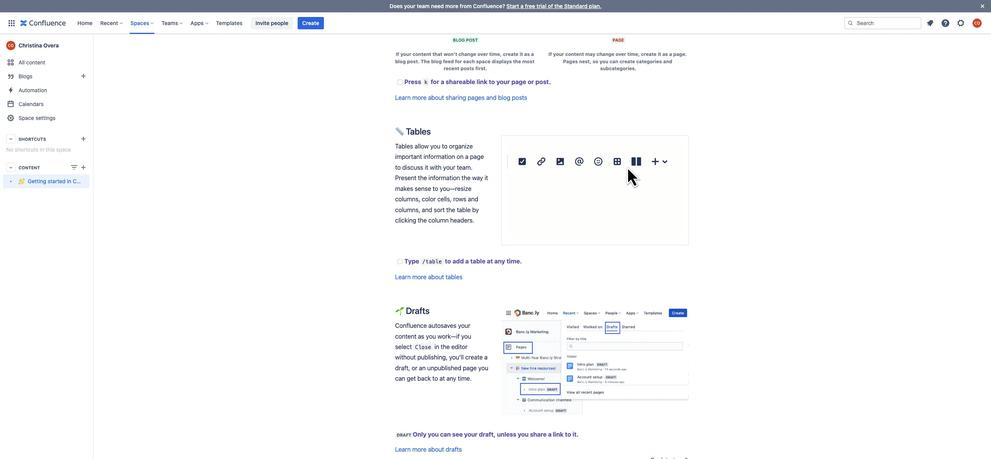 Task type: describe. For each thing, give the bounding box(es) containing it.
banner containing home
[[0, 12, 991, 34]]

content inside all content link
[[26, 59, 45, 66]]

more for drafts
[[412, 447, 427, 454]]

a inside if your content that won't change over time, create it as a blog post. the blog feed for each space displays the most recent posts first.
[[531, 52, 534, 57]]

1 horizontal spatial blog
[[431, 59, 442, 64]]

a inside in the editor without publishing, you'll create a draft, or an unpublished page you can get back to at any time.
[[484, 354, 488, 361]]

work—if
[[438, 333, 460, 340]]

learn more about tables link
[[395, 274, 463, 281]]

1 vertical spatial posts
[[512, 94, 527, 101]]

clicking
[[395, 217, 416, 224]]

pages
[[468, 94, 485, 101]]

in the editor without publishing, you'll create a draft, or an unpublished page you can get back to at any time.
[[395, 344, 490, 382]]

table inside tables allow you to organize important information on a page to discuss it with your team. present the information the way it makes sense to you—resize columns, color cells, rows and columns, and sort the table by clicking the column headers.
[[457, 206, 471, 213]]

christina
[[19, 42, 42, 49]]

autosaves
[[429, 323, 457, 329]]

unpublished
[[427, 365, 461, 372]]

a right share
[[548, 431, 552, 438]]

0 vertical spatial time.
[[507, 258, 522, 265]]

collapse sidebar image
[[84, 38, 101, 53]]

important
[[395, 153, 422, 160]]

Search field
[[845, 17, 922, 29]]

to inside in the editor without publishing, you'll create a draft, or an unpublished page you can get back to at any time.
[[433, 375, 438, 382]]

learn for learn more about tables
[[395, 274, 411, 281]]

if for if your content that won't change over time, create it as a blog post. the blog feed for each space displays the most recent posts first.
[[396, 52, 399, 57]]

no shortcuts in this space
[[6, 146, 71, 153]]

close
[[415, 344, 431, 351]]

does
[[390, 3, 403, 9]]

over inside 'if your content may change over time, create it as a page. pages nest, so you can create categories and subcategories.'
[[616, 52, 626, 57]]

create inside if your content that won't change over time, create it as a blog post. the blog feed for each space displays the most recent posts first.
[[503, 52, 519, 57]]

it inside if your content that won't change over time, create it as a blog post. the blog feed for each space displays the most recent posts first.
[[520, 52, 523, 57]]

most
[[522, 59, 535, 64]]

see
[[452, 431, 463, 438]]

in inside in the editor without publishing, you'll create a draft, or an unpublished page you can get back to at any time.
[[435, 344, 439, 351]]

confluence autosaves your content as you work—if you select
[[395, 323, 473, 351]]

this
[[46, 146, 55, 153]]

blog
[[453, 37, 465, 43]]

learn more about drafts
[[395, 447, 462, 454]]

a inside tables allow you to organize important information on a page to discuss it with your team. present the information the way it makes sense to you—resize columns, color cells, rows and columns, and sort the table by clicking the column headers.
[[465, 153, 469, 160]]

1 vertical spatial information
[[429, 175, 460, 182]]

more for sharing
[[412, 94, 427, 101]]

global element
[[5, 12, 843, 34]]

confluence inside confluence autosaves your content as you work—if you select
[[395, 323, 427, 329]]

discuss
[[402, 164, 423, 171]]

back
[[418, 375, 431, 382]]

0 vertical spatial tables
[[406, 126, 431, 137]]

shareable
[[446, 79, 475, 85]]

you inside tables allow you to organize important information on a page to discuss it with your team. present the information the way it makes sense to you—resize columns, color cells, rows and columns, and sort the table by clicking the column headers.
[[430, 143, 440, 150]]

change inside if your content that won't change over time, create it as a blog post. the blog feed for each space displays the most recent posts first.
[[459, 52, 476, 57]]

your left team
[[404, 3, 416, 9]]

copy image for 📏 tables
[[430, 126, 439, 136]]

your inside confluence autosaves your content as you work—if you select
[[458, 323, 470, 329]]

time. inside in the editor without publishing, you'll create a draft, or an unpublished page you can get back to at any time.
[[458, 375, 472, 382]]

categories
[[636, 59, 662, 64]]

your profile and preferences image
[[973, 18, 982, 28]]

search image
[[848, 20, 854, 26]]

post
[[466, 37, 478, 43]]

0 vertical spatial link
[[477, 79, 488, 85]]

teams button
[[159, 17, 186, 29]]

calendars link
[[3, 97, 90, 111]]

create inside in the editor without publishing, you'll create a draft, or an unpublished page you can get back to at any time.
[[465, 354, 483, 361]]

and down color
[[422, 206, 432, 213]]

people
[[271, 20, 288, 26]]

your inside if your content that won't change over time, create it as a blog post. the blog feed for each space displays the most recent posts first.
[[401, 52, 411, 57]]

a down recent
[[441, 79, 444, 85]]

automation link
[[3, 83, 90, 97]]

the inside if your content that won't change over time, create it as a blog post. the blog feed for each space displays the most recent posts first.
[[513, 59, 521, 64]]

and inside 'if your content may change over time, create it as a page. pages nest, so you can create categories and subcategories.'
[[663, 59, 672, 64]]

the right of
[[555, 3, 563, 9]]

draft only you can see your draft, unless you share a link to it.
[[397, 431, 579, 438]]

started
[[48, 178, 65, 185]]

shortcuts
[[15, 146, 38, 153]]

if for if your content may change over time, create it as a page. pages nest, so you can create categories and subcategories.
[[549, 52, 552, 57]]

draft, inside in the editor without publishing, you'll create a draft, or an unpublished page you can get back to at any time.
[[395, 365, 410, 372]]

content
[[19, 165, 40, 170]]

add shortcut image
[[79, 134, 88, 144]]

your right see
[[464, 431, 478, 438]]

getting started in confluence link
[[3, 175, 101, 188]]

1 vertical spatial link
[[553, 431, 564, 438]]

by
[[472, 206, 479, 213]]

to down displays
[[489, 79, 495, 85]]

page.
[[673, 52, 687, 57]]

free
[[525, 3, 535, 9]]

only
[[413, 431, 427, 438]]

at inside in the editor without publishing, you'll create a draft, or an unpublished page you can get back to at any time.
[[440, 375, 445, 382]]

0 horizontal spatial blog
[[395, 59, 406, 64]]

help icon image
[[941, 18, 950, 28]]

all content link
[[3, 56, 90, 70]]

subcategories.
[[600, 66, 637, 71]]

2 columns, from the top
[[395, 206, 420, 213]]

blogs link
[[3, 70, 90, 83]]

start a free trial of the standard plan. link
[[507, 3, 602, 9]]

color
[[422, 196, 436, 203]]

about for sharing
[[428, 94, 444, 101]]

it inside 'if your content may change over time, create it as a page. pages nest, so you can create categories and subcategories.'
[[658, 52, 661, 57]]

all
[[19, 59, 25, 66]]

it.
[[573, 431, 579, 438]]

type /table to add a table at any time.
[[405, 258, 522, 265]]

1 horizontal spatial can
[[440, 431, 451, 438]]

organize
[[449, 143, 473, 150]]

add
[[453, 258, 464, 265]]

a right add
[[465, 258, 469, 265]]

apps
[[191, 20, 204, 26]]

you'll
[[449, 354, 464, 361]]

shortcuts
[[19, 137, 46, 142]]

change view image
[[70, 163, 79, 172]]

create
[[302, 20, 319, 26]]

learn more about sharing pages and blog posts link
[[395, 94, 527, 101]]

you inside in the editor without publishing, you'll create a draft, or an unpublished page you can get back to at any time.
[[478, 365, 488, 372]]

with
[[430, 164, 442, 171]]

or for draft,
[[412, 365, 418, 372]]

first.
[[476, 66, 487, 71]]

an
[[419, 365, 426, 372]]

recent
[[444, 66, 460, 71]]

to up present
[[395, 164, 401, 171]]

can inside in the editor without publishing, you'll create a draft, or an unpublished page you can get back to at any time.
[[395, 375, 405, 382]]

1 vertical spatial post.
[[536, 79, 551, 85]]

you inside 'if your content may change over time, create it as a page. pages nest, so you can create categories and subcategories.'
[[600, 59, 609, 64]]

about for tables
[[428, 274, 444, 281]]

blogs
[[19, 73, 32, 80]]

rows
[[453, 196, 466, 203]]

pages
[[563, 59, 578, 64]]

k
[[424, 79, 428, 85]]

the right the sort
[[446, 206, 455, 213]]

calendars
[[19, 101, 44, 107]]

cells,
[[437, 196, 452, 203]]

for inside if your content that won't change over time, create it as a blog post. the blog feed for each space displays the most recent posts first.
[[455, 59, 462, 64]]

blog post
[[453, 37, 478, 43]]

create a page image
[[79, 163, 88, 172]]

page
[[613, 37, 624, 43]]

as inside confluence autosaves your content as you work—if you select
[[418, 333, 424, 340]]

the inside in the editor without publishing, you'll create a draft, or an unpublished page you can get back to at any time.
[[441, 344, 450, 351]]

unless
[[497, 431, 516, 438]]

getting
[[28, 178, 46, 185]]

settings icon image
[[957, 18, 966, 28]]

sense
[[415, 185, 431, 192]]

posts inside if your content that won't change over time, create it as a blog post. the blog feed for each space displays the most recent posts first.
[[461, 66, 474, 71]]

so
[[593, 59, 599, 64]]

invite people button
[[251, 17, 293, 29]]

editor
[[451, 344, 468, 351]]

📏 tables
[[395, 126, 431, 137]]

create up subcategories. at right
[[620, 59, 635, 64]]

plan.
[[589, 3, 602, 9]]

close image
[[978, 2, 987, 11]]

tables
[[446, 274, 463, 281]]

0 vertical spatial information
[[424, 153, 455, 160]]

0 vertical spatial page
[[512, 79, 526, 85]]

appswitcher icon image
[[7, 18, 16, 28]]

space
[[19, 115, 34, 121]]

can inside 'if your content may change over time, create it as a page. pages nest, so you can create categories and subcategories.'
[[610, 59, 618, 64]]

may
[[585, 52, 596, 57]]



Task type: locate. For each thing, give the bounding box(es) containing it.
or left an on the left bottom
[[412, 365, 418, 372]]

🌱 drafts
[[395, 306, 430, 316]]

1 vertical spatial copy image
[[430, 126, 439, 136]]

information down with
[[429, 175, 460, 182]]

1 vertical spatial table
[[470, 258, 486, 265]]

2 horizontal spatial in
[[435, 344, 439, 351]]

your down displays
[[497, 79, 510, 85]]

time, up displays
[[489, 52, 502, 57]]

1 horizontal spatial link
[[553, 431, 564, 438]]

0 vertical spatial or
[[528, 79, 534, 85]]

as left page.
[[663, 52, 668, 57]]

apps button
[[188, 17, 211, 29]]

learn down draft
[[395, 447, 411, 454]]

0 horizontal spatial posts
[[461, 66, 474, 71]]

in left this
[[40, 146, 44, 153]]

learn more about sharing pages and blog posts
[[395, 94, 527, 101]]

0 horizontal spatial or
[[412, 365, 418, 372]]

at right add
[[487, 258, 493, 265]]

more left from on the left of page
[[445, 3, 458, 9]]

spaces button
[[128, 17, 157, 29]]

2 horizontal spatial blog
[[498, 94, 510, 101]]

in right the started
[[67, 178, 71, 185]]

1 horizontal spatial posts
[[512, 94, 527, 101]]

post. inside if your content that won't change over time, create it as a blog post. the blog feed for each space displays the most recent posts first.
[[407, 59, 420, 64]]

0 horizontal spatial at
[[440, 375, 445, 382]]

it right 'way'
[[485, 175, 488, 182]]

can left see
[[440, 431, 451, 438]]

1 time, from the left
[[489, 52, 502, 57]]

1 columns, from the top
[[395, 196, 420, 203]]

team.
[[457, 164, 473, 171]]

home
[[77, 20, 93, 26]]

2 horizontal spatial as
[[663, 52, 668, 57]]

1 change from the left
[[459, 52, 476, 57]]

the
[[555, 3, 563, 9], [513, 59, 521, 64], [418, 175, 427, 182], [462, 175, 471, 182], [446, 206, 455, 213], [418, 217, 427, 224], [441, 344, 450, 351]]

and up by
[[468, 196, 478, 203]]

1 horizontal spatial in
[[67, 178, 71, 185]]

teams
[[162, 20, 178, 26]]

to up color
[[433, 185, 438, 192]]

1 vertical spatial in
[[67, 178, 71, 185]]

1 vertical spatial about
[[428, 274, 444, 281]]

1 horizontal spatial for
[[455, 59, 462, 64]]

about
[[428, 94, 444, 101], [428, 274, 444, 281], [428, 447, 444, 454]]

1 horizontal spatial as
[[524, 52, 530, 57]]

1 vertical spatial columns,
[[395, 206, 420, 213]]

1 horizontal spatial change
[[597, 52, 615, 57]]

settings
[[36, 115, 56, 121]]

space element
[[0, 34, 101, 460]]

0 horizontal spatial confluence
[[73, 178, 101, 185]]

copy image for 🌱 drafts
[[429, 306, 438, 315]]

0 vertical spatial copy image
[[486, 66, 493, 72]]

0 horizontal spatial time.
[[458, 375, 472, 382]]

2 vertical spatial page
[[463, 365, 477, 372]]

over inside if your content that won't change over time, create it as a blog post. the blog feed for each space displays the most recent posts first.
[[478, 52, 488, 57]]

0 vertical spatial columns,
[[395, 196, 420, 203]]

if your content may change over time, create it as a page. pages nest, so you can create categories and subcategories.
[[549, 52, 688, 71]]

team
[[417, 3, 430, 9]]

standard
[[564, 3, 588, 9]]

0 horizontal spatial as
[[418, 333, 424, 340]]

content inside confluence autosaves your content as you work—if you select
[[395, 333, 416, 340]]

space inside if your content that won't change over time, create it as a blog post. the blog feed for each space displays the most recent posts first.
[[476, 59, 491, 64]]

0 horizontal spatial any
[[447, 375, 456, 382]]

columns, down makes
[[395, 196, 420, 203]]

confluence inside space element
[[73, 178, 101, 185]]

to left add
[[445, 258, 451, 265]]

0 horizontal spatial for
[[431, 79, 439, 85]]

from
[[460, 3, 472, 9]]

2 vertical spatial copy image
[[429, 306, 438, 315]]

1 vertical spatial can
[[395, 375, 405, 382]]

link down first.
[[477, 79, 488, 85]]

2 horizontal spatial can
[[610, 59, 618, 64]]

a left page.
[[669, 52, 672, 57]]

change up so
[[597, 52, 615, 57]]

sharing
[[446, 94, 466, 101]]

0 vertical spatial confluence
[[73, 178, 101, 185]]

table up headers.
[[457, 206, 471, 213]]

🌱
[[395, 306, 404, 316]]

1 vertical spatial learn
[[395, 274, 411, 281]]

can left get
[[395, 375, 405, 382]]

0 vertical spatial posts
[[461, 66, 474, 71]]

copy image down displays
[[486, 66, 493, 72]]

3 about from the top
[[428, 447, 444, 454]]

for up recent
[[455, 59, 462, 64]]

1 vertical spatial confluence
[[395, 323, 427, 329]]

your inside tables allow you to organize important information on a page to discuss it with your team. present the information the way it makes sense to you—resize columns, color cells, rows and columns, and sort the table by clicking the column headers.
[[443, 164, 455, 171]]

copy image up the "autosaves"
[[429, 306, 438, 315]]

learn down type
[[395, 274, 411, 281]]

on
[[457, 153, 464, 160]]

page inside in the editor without publishing, you'll create a draft, or an unpublished page you can get back to at any time.
[[463, 365, 477, 372]]

0 vertical spatial draft,
[[395, 365, 410, 372]]

1 horizontal spatial time,
[[628, 52, 640, 57]]

overa
[[43, 42, 59, 49]]

any inside in the editor without publishing, you'll create a draft, or an unpublished page you can get back to at any time.
[[447, 375, 456, 382]]

or down most
[[528, 79, 534, 85]]

learn down press
[[395, 94, 411, 101]]

1 horizontal spatial confluence
[[395, 323, 427, 329]]

it up most
[[520, 52, 523, 57]]

christina overa link
[[3, 38, 90, 53]]

at down unpublished
[[440, 375, 445, 382]]

in for shortcuts
[[40, 146, 44, 153]]

posts down most
[[512, 94, 527, 101]]

content
[[413, 52, 431, 57], [565, 52, 584, 57], [26, 59, 45, 66], [395, 333, 416, 340]]

1 vertical spatial space
[[56, 146, 71, 153]]

allow
[[415, 143, 429, 150]]

over
[[478, 52, 488, 57], [616, 52, 626, 57]]

time, up copy icon
[[628, 52, 640, 57]]

page
[[512, 79, 526, 85], [470, 153, 484, 160], [463, 365, 477, 372]]

about left drafts on the left bottom
[[428, 447, 444, 454]]

your right with
[[443, 164, 455, 171]]

displays
[[492, 59, 512, 64]]

as up most
[[524, 52, 530, 57]]

0 horizontal spatial time,
[[489, 52, 502, 57]]

learn for learn more about drafts
[[395, 447, 411, 454]]

nest,
[[579, 59, 592, 64]]

invite people
[[256, 20, 288, 26]]

create a blog image
[[79, 71, 88, 81]]

blog
[[395, 59, 406, 64], [431, 59, 442, 64], [498, 94, 510, 101]]

create up categories
[[641, 52, 657, 57]]

1 horizontal spatial any
[[494, 258, 505, 265]]

change inside 'if your content may change over time, create it as a page. pages nest, so you can create categories and subcategories.'
[[597, 52, 615, 57]]

0 vertical spatial for
[[455, 59, 462, 64]]

the left most
[[513, 59, 521, 64]]

your inside 'if your content may change over time, create it as a page. pages nest, so you can create categories and subcategories.'
[[553, 52, 564, 57]]

0 vertical spatial in
[[40, 146, 44, 153]]

tables allow you to organize important information on a page to discuss it with your team. present the information the way it makes sense to you—resize columns, color cells, rows and columns, and sort the table by clicking the column headers.
[[395, 143, 490, 224]]

or inside in the editor without publishing, you'll create a draft, or an unpublished page you can get back to at any time.
[[412, 365, 418, 372]]

space up first.
[[476, 59, 491, 64]]

1 vertical spatial any
[[447, 375, 456, 382]]

select
[[395, 344, 412, 351]]

templates
[[216, 20, 242, 26]]

tables
[[406, 126, 431, 137], [395, 143, 413, 150]]

copy image
[[636, 66, 642, 72]]

present
[[395, 175, 417, 182]]

over up first.
[[478, 52, 488, 57]]

spaces
[[130, 20, 149, 26]]

2 vertical spatial can
[[440, 431, 451, 438]]

confluence
[[73, 178, 101, 185], [395, 323, 427, 329]]

it up categories
[[658, 52, 661, 57]]

link
[[477, 79, 488, 85], [553, 431, 564, 438]]

posts down each
[[461, 66, 474, 71]]

space
[[476, 59, 491, 64], [56, 146, 71, 153]]

copy image right 📏
[[430, 126, 439, 136]]

the down team.
[[462, 175, 471, 182]]

notification icon image
[[926, 18, 935, 28]]

0 horizontal spatial in
[[40, 146, 44, 153]]

1 horizontal spatial at
[[487, 258, 493, 265]]

create up displays
[[503, 52, 519, 57]]

to left organize
[[442, 143, 448, 150]]

more down k
[[412, 94, 427, 101]]

for right k
[[431, 79, 439, 85]]

a right on
[[465, 153, 469, 160]]

as up close
[[418, 333, 424, 340]]

1 vertical spatial draft,
[[479, 431, 496, 438]]

1 horizontal spatial draft,
[[479, 431, 496, 438]]

page down you'll
[[463, 365, 477, 372]]

way
[[472, 175, 483, 182]]

1 horizontal spatial post.
[[536, 79, 551, 85]]

christina overa
[[19, 42, 59, 49]]

or
[[528, 79, 534, 85], [412, 365, 418, 372]]

can
[[610, 59, 618, 64], [395, 375, 405, 382], [440, 431, 451, 438]]

copy image
[[486, 66, 493, 72], [430, 126, 439, 136], [429, 306, 438, 315]]

draft, down without
[[395, 365, 410, 372]]

time, inside if your content that won't change over time, create it as a blog post. the blog feed for each space displays the most recent posts first.
[[489, 52, 502, 57]]

about for drafts
[[428, 447, 444, 454]]

it left with
[[425, 164, 428, 171]]

columns, up clicking on the left top of page
[[395, 206, 420, 213]]

draft, left the unless
[[479, 431, 496, 438]]

that
[[433, 52, 442, 57]]

0 vertical spatial learn
[[395, 94, 411, 101]]

information up with
[[424, 153, 455, 160]]

the down work—if
[[441, 344, 450, 351]]

at
[[487, 258, 493, 265], [440, 375, 445, 382]]

2 vertical spatial in
[[435, 344, 439, 351]]

your up pages
[[553, 52, 564, 57]]

0 horizontal spatial link
[[477, 79, 488, 85]]

space right this
[[56, 146, 71, 153]]

1 horizontal spatial time.
[[507, 258, 522, 265]]

time,
[[489, 52, 502, 57], [628, 52, 640, 57]]

2 learn from the top
[[395, 274, 411, 281]]

if your content that won't change over time, create it as a blog post. the blog feed for each space displays the most recent posts first.
[[395, 52, 536, 71]]

in for started
[[67, 178, 71, 185]]

the
[[421, 59, 430, 64]]

0 vertical spatial at
[[487, 258, 493, 265]]

content inside 'if your content may change over time, create it as a page. pages nest, so you can create categories and subcategories.'
[[565, 52, 584, 57]]

2 change from the left
[[597, 52, 615, 57]]

home link
[[75, 17, 95, 29]]

0 vertical spatial can
[[610, 59, 618, 64]]

confluence down create a page icon
[[73, 178, 101, 185]]

1 horizontal spatial over
[[616, 52, 626, 57]]

1 horizontal spatial if
[[549, 52, 552, 57]]

copy image for if your content that won't change over time, create it as a blog post. the blog feed for each space displays the most recent posts first.
[[486, 66, 493, 72]]

link left it.
[[553, 431, 564, 438]]

start
[[507, 3, 519, 9]]

page up team.
[[470, 153, 484, 160]]

content up pages
[[565, 52, 584, 57]]

1 about from the top
[[428, 94, 444, 101]]

1 learn from the top
[[395, 94, 411, 101]]

a up most
[[531, 52, 534, 57]]

1 vertical spatial page
[[470, 153, 484, 160]]

if inside 'if your content may change over time, create it as a page. pages nest, so you can create categories and subcategories.'
[[549, 52, 552, 57]]

automation
[[19, 87, 47, 93]]

3 learn from the top
[[395, 447, 411, 454]]

headers.
[[450, 217, 474, 224]]

of
[[548, 3, 553, 9]]

content up select
[[395, 333, 416, 340]]

a left the free
[[521, 3, 524, 9]]

as inside 'if your content may change over time, create it as a page. pages nest, so you can create categories and subcategories.'
[[663, 52, 668, 57]]

tables up allow
[[406, 126, 431, 137]]

learn for learn more about sharing pages and blog posts
[[395, 94, 411, 101]]

about down /table
[[428, 274, 444, 281]]

2 over from the left
[[616, 52, 626, 57]]

no
[[6, 146, 13, 153]]

📏
[[395, 126, 404, 137]]

1 vertical spatial time.
[[458, 375, 472, 382]]

1 if from the left
[[396, 52, 399, 57]]

press k for a shareable link to your page or post.
[[405, 79, 551, 85]]

banner
[[0, 12, 991, 34]]

1 vertical spatial or
[[412, 365, 418, 372]]

page down most
[[512, 79, 526, 85]]

2 vertical spatial about
[[428, 447, 444, 454]]

feed
[[443, 59, 454, 64]]

blog down that
[[431, 59, 442, 64]]

2 about from the top
[[428, 274, 444, 281]]

blog right pages at the top left of the page
[[498, 94, 510, 101]]

more
[[445, 3, 458, 9], [412, 94, 427, 101], [412, 274, 427, 281], [412, 447, 427, 454]]

0 horizontal spatial draft,
[[395, 365, 410, 372]]

0 horizontal spatial post.
[[407, 59, 420, 64]]

about left sharing
[[428, 94, 444, 101]]

blog up press
[[395, 59, 406, 64]]

change up each
[[459, 52, 476, 57]]

to left it.
[[565, 431, 571, 438]]

1 horizontal spatial space
[[476, 59, 491, 64]]

1 over from the left
[[478, 52, 488, 57]]

page inside tables allow you to organize important information on a page to discuss it with your team. present the information the way it makes sense to you—resize columns, color cells, rows and columns, and sort the table by clicking the column headers.
[[470, 153, 484, 160]]

space settings
[[19, 115, 56, 121]]

can up subcategories. at right
[[610, 59, 618, 64]]

0 vertical spatial space
[[476, 59, 491, 64]]

2 time, from the left
[[628, 52, 640, 57]]

0 horizontal spatial over
[[478, 52, 488, 57]]

confluence down 🌱 drafts
[[395, 323, 427, 329]]

0 horizontal spatial space
[[56, 146, 71, 153]]

in up publishing,
[[435, 344, 439, 351]]

content inside if your content that won't change over time, create it as a blog post. the blog feed for each space displays the most recent posts first.
[[413, 52, 431, 57]]

0 horizontal spatial can
[[395, 375, 405, 382]]

you—resize
[[440, 185, 472, 192]]

trial
[[537, 3, 547, 9]]

1 vertical spatial at
[[440, 375, 445, 382]]

0 vertical spatial table
[[457, 206, 471, 213]]

more for tables
[[412, 274, 427, 281]]

if inside if your content that won't change over time, create it as a blog post. the blog feed for each space displays the most recent posts first.
[[396, 52, 399, 57]]

content right 'all' at the top
[[26, 59, 45, 66]]

tables inside tables allow you to organize important information on a page to discuss it with your team. present the information the way it makes sense to you—resize columns, color cells, rows and columns, and sort the table by clicking the column headers.
[[395, 143, 413, 150]]

2 if from the left
[[549, 52, 552, 57]]

create link
[[298, 17, 324, 29]]

2 vertical spatial learn
[[395, 447, 411, 454]]

more down only
[[412, 447, 427, 454]]

or for page
[[528, 79, 534, 85]]

0 vertical spatial about
[[428, 94, 444, 101]]

content button
[[3, 161, 90, 175]]

sort
[[434, 206, 445, 213]]

learn more about drafts link
[[395, 447, 462, 454]]

content up "the"
[[413, 52, 431, 57]]

recent
[[100, 20, 118, 26]]

confluence image
[[20, 18, 66, 28], [20, 18, 66, 28]]

a inside 'if your content may change over time, create it as a page. pages nest, so you can create categories and subcategories.'
[[669, 52, 672, 57]]

any
[[494, 258, 505, 265], [447, 375, 456, 382]]

the up sense
[[418, 175, 427, 182]]

more down type
[[412, 274, 427, 281]]

your up work—if
[[458, 323, 470, 329]]

publishing,
[[417, 354, 448, 361]]

0 vertical spatial any
[[494, 258, 505, 265]]

need
[[431, 3, 444, 9]]

drafts
[[406, 306, 430, 316]]

0 horizontal spatial if
[[396, 52, 399, 57]]

does your team need more from confluence? start a free trial of the standard plan.
[[390, 3, 602, 9]]

0 horizontal spatial change
[[459, 52, 476, 57]]

to right back
[[433, 375, 438, 382]]

1 horizontal spatial or
[[528, 79, 534, 85]]

tables up important
[[395, 143, 413, 150]]

0 vertical spatial post.
[[407, 59, 420, 64]]

templates link
[[214, 17, 245, 29]]

as inside if your content that won't change over time, create it as a blog post. the blog feed for each space displays the most recent posts first.
[[524, 52, 530, 57]]

a right you'll
[[484, 354, 488, 361]]

your up press
[[401, 52, 411, 57]]

the left column
[[418, 217, 427, 224]]

1 vertical spatial for
[[431, 79, 439, 85]]

and right pages at the top left of the page
[[486, 94, 497, 101]]

create right you'll
[[465, 354, 483, 361]]

time, inside 'if your content may change over time, create it as a page. pages nest, so you can create categories and subcategories.'
[[628, 52, 640, 57]]

press
[[405, 79, 421, 85]]

1 vertical spatial tables
[[395, 143, 413, 150]]



Task type: vqa. For each thing, say whether or not it's contained in the screenshot.
rightmost list
no



